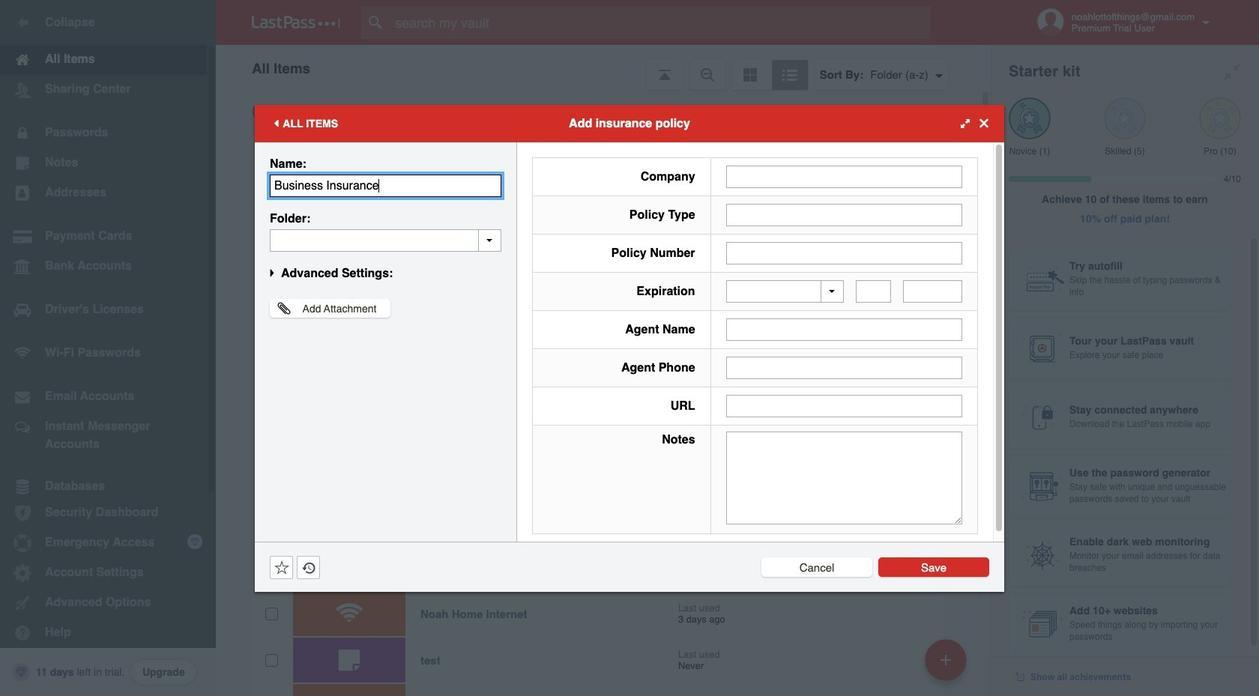 Task type: locate. For each thing, give the bounding box(es) containing it.
Search search field
[[361, 6, 960, 39]]

main navigation navigation
[[0, 0, 216, 696]]

dialog
[[255, 105, 1005, 592]]

None text field
[[726, 165, 963, 188], [270, 174, 502, 197], [726, 242, 963, 264], [726, 319, 963, 341], [726, 357, 963, 379], [726, 395, 963, 418], [726, 165, 963, 188], [270, 174, 502, 197], [726, 242, 963, 264], [726, 319, 963, 341], [726, 357, 963, 379], [726, 395, 963, 418]]

None text field
[[726, 204, 963, 226], [270, 229, 502, 252], [856, 280, 892, 303], [903, 280, 963, 303], [726, 432, 963, 525], [726, 204, 963, 226], [270, 229, 502, 252], [856, 280, 892, 303], [903, 280, 963, 303], [726, 432, 963, 525]]

new item image
[[941, 655, 951, 665]]



Task type: describe. For each thing, give the bounding box(es) containing it.
new item navigation
[[920, 635, 976, 696]]

search my vault text field
[[361, 6, 960, 39]]

vault options navigation
[[216, 45, 991, 90]]

lastpass image
[[252, 16, 340, 29]]



